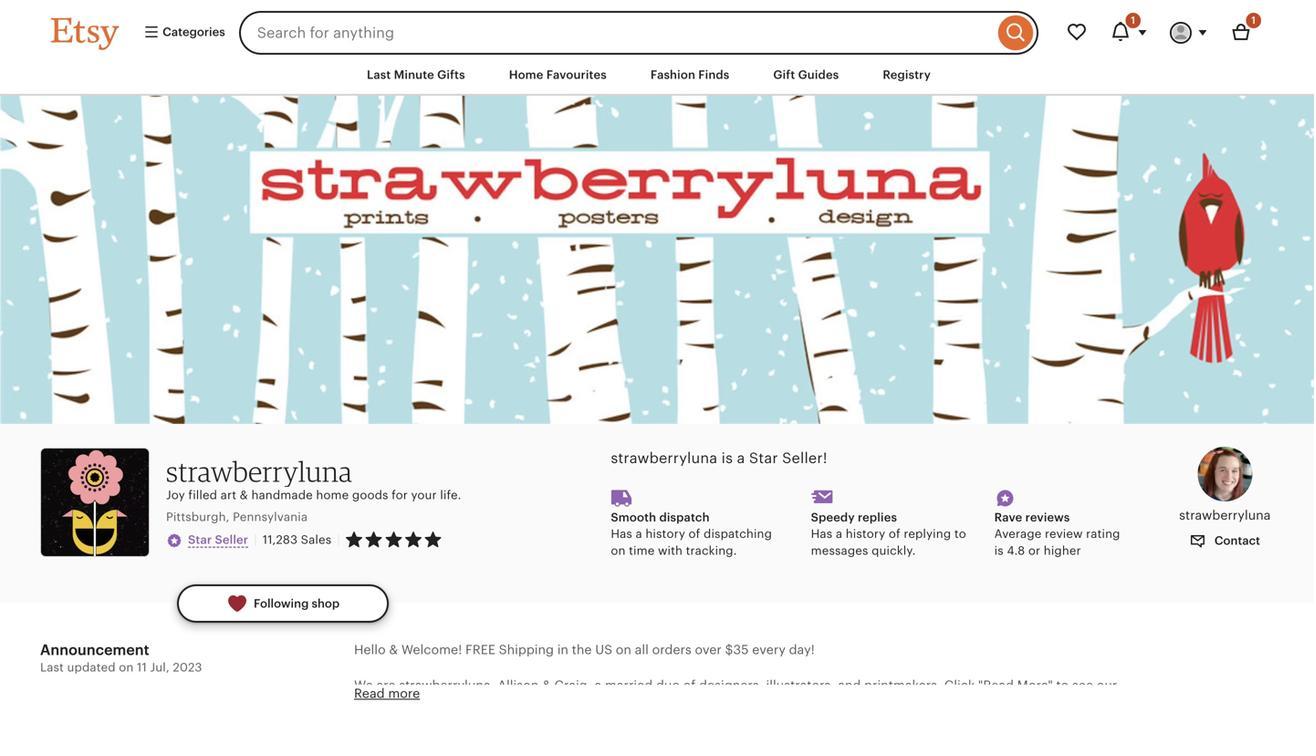 Task type: describe. For each thing, give the bounding box(es) containing it.
we are strawberryluna, allison & craig, a married duo of designers, illustrators, and printmakers. click "read more" to see our latest coupon codes like treatyoself20 & learn more about us.
[[354, 679, 1117, 711]]

us
[[595, 643, 612, 657]]

home
[[509, 68, 543, 82]]

history for quickly.
[[846, 528, 885, 541]]

smooth
[[611, 511, 656, 525]]

speedy
[[811, 511, 855, 525]]

following
[[254, 597, 309, 611]]

rating
[[1086, 528, 1120, 541]]

handmade
[[251, 489, 313, 502]]

following shop button
[[177, 585, 389, 623]]

11,283
[[263, 534, 298, 547]]

has for has a history of replying to messages quickly.
[[811, 528, 833, 541]]

quickly.
[[872, 544, 916, 558]]

read more
[[354, 687, 420, 701]]

sales
[[301, 534, 332, 547]]

your
[[411, 489, 437, 502]]

11
[[137, 661, 147, 675]]

last minute gifts link
[[353, 58, 479, 91]]

$35
[[725, 643, 749, 657]]

about
[[697, 697, 732, 711]]

orders
[[652, 643, 692, 657]]

designers,
[[699, 679, 763, 693]]

& up treatyoself20
[[542, 679, 551, 693]]

strawberryluna,
[[399, 679, 494, 693]]

welcome!
[[401, 643, 462, 657]]

pittsburgh, pennsylvania
[[166, 511, 308, 524]]

the
[[572, 643, 592, 657]]

0 horizontal spatial more
[[388, 687, 420, 701]]

and
[[838, 679, 861, 693]]

registry
[[883, 68, 931, 82]]

fashion finds link
[[637, 58, 743, 91]]

1 button
[[1099, 11, 1159, 55]]

illustrators,
[[766, 679, 835, 693]]

2 1 from the left
[[1251, 15, 1256, 26]]

we
[[354, 679, 373, 693]]

last minute gifts
[[367, 68, 465, 82]]

all
[[635, 643, 649, 657]]

strawberryluna for strawberryluna
[[1179, 508, 1271, 523]]

| inside | 11,283 sales |
[[337, 534, 340, 547]]

review
[[1045, 528, 1083, 541]]

minute
[[394, 68, 434, 82]]

joy
[[166, 489, 185, 502]]

printmakers.
[[864, 679, 941, 693]]

menu bar containing last minute gifts
[[18, 55, 1296, 96]]

life.
[[440, 489, 461, 502]]

history for with
[[646, 528, 685, 541]]

over
[[695, 643, 722, 657]]

strawberryluna for strawberryluna joy filled art & handmade home goods for your life.
[[166, 455, 352, 489]]

tracking.
[[686, 544, 737, 558]]

pennsylvania
[[233, 511, 308, 524]]

learn
[[627, 697, 658, 711]]

seller
[[215, 534, 248, 547]]

finds
[[698, 68, 730, 82]]

1 vertical spatial on
[[616, 643, 631, 657]]

art
[[221, 489, 236, 502]]

jul,
[[150, 661, 170, 675]]

11,283 sales link
[[263, 534, 332, 547]]

a inside speedy replies has a history of replying to messages quickly.
[[836, 528, 842, 541]]

4.8
[[1007, 544, 1025, 558]]

with
[[658, 544, 683, 558]]

speedy replies has a history of replying to messages quickly.
[[811, 511, 966, 558]]

reviews
[[1025, 511, 1070, 525]]

categories
[[160, 25, 225, 39]]

star seller button
[[166, 531, 248, 550]]

a inside we are strawberryluna, allison & craig, a married duo of designers, illustrators, and printmakers. click "read more" to see our latest coupon codes like treatyoself20 & learn more about us.
[[595, 679, 602, 693]]

average
[[994, 528, 1042, 541]]

gifts
[[437, 68, 465, 82]]

updated
[[67, 661, 116, 675]]

2023
[[173, 661, 202, 675]]

gift
[[773, 68, 795, 82]]

| 11,283 sales |
[[254, 533, 340, 547]]

to inside speedy replies has a history of replying to messages quickly.
[[954, 528, 966, 541]]

a inside smooth dispatch has a history of dispatching on time with tracking.
[[636, 528, 642, 541]]

strawberryluna image
[[1198, 447, 1252, 502]]

0 horizontal spatial |
[[254, 533, 257, 547]]

home
[[316, 489, 349, 502]]

rave reviews average review rating is 4.8 or higher
[[994, 511, 1120, 558]]

strawberryluna is a star seller!
[[611, 451, 827, 467]]

goods
[[352, 489, 388, 502]]



Task type: vqa. For each thing, say whether or not it's contained in the screenshot.
1st THE (4,030) from right
no



Task type: locate. For each thing, give the bounding box(es) containing it.
a right craig,
[[595, 679, 602, 693]]

0 vertical spatial last
[[367, 68, 391, 82]]

has for has a history of dispatching on time with tracking.
[[611, 528, 632, 541]]

hello & welcome! free shipping in the us on all orders over $35 every day!
[[354, 643, 815, 657]]

replies
[[858, 511, 897, 525]]

contact button
[[1176, 525, 1274, 558]]

allison
[[498, 679, 539, 693]]

1 horizontal spatial strawberryluna
[[611, 451, 718, 467]]

is inside rave reviews average review rating is 4.8 or higher
[[994, 544, 1004, 558]]

0 horizontal spatial is
[[722, 451, 733, 467]]

0 horizontal spatial last
[[40, 661, 64, 675]]

to inside we are strawberryluna, allison & craig, a married duo of designers, illustrators, and printmakers. click "read more" to see our latest coupon codes like treatyoself20 & learn more about us.
[[1056, 679, 1069, 693]]

star seller
[[188, 534, 248, 547]]

0 horizontal spatial has
[[611, 528, 632, 541]]

1 horizontal spatial 1
[[1251, 15, 1256, 26]]

0 vertical spatial is
[[722, 451, 733, 467]]

to left "see"
[[1056, 679, 1069, 693]]

fashion finds
[[651, 68, 730, 82]]

history down replies
[[846, 528, 885, 541]]

0 horizontal spatial strawberryluna
[[166, 455, 352, 489]]

in
[[557, 643, 569, 657]]

1 1 from the left
[[1131, 15, 1135, 26]]

& inside strawberryluna joy filled art & handmade home goods for your life.
[[240, 489, 248, 502]]

2 history from the left
[[846, 528, 885, 541]]

smooth dispatch has a history of dispatching on time with tracking.
[[611, 511, 772, 558]]

strawberryluna for strawberryluna is a star seller!
[[611, 451, 718, 467]]

strawberryluna joy filled art & handmade home goods for your life.
[[166, 455, 461, 502]]

star_seller image
[[166, 533, 183, 550]]

strawberryluna up dispatch
[[611, 451, 718, 467]]

latest
[[354, 697, 388, 711]]

last left updated
[[40, 661, 64, 675]]

duo
[[656, 679, 680, 693]]

0 horizontal spatial star
[[188, 534, 212, 547]]

has down smooth
[[611, 528, 632, 541]]

star
[[749, 451, 778, 467], [188, 534, 212, 547]]

rave
[[994, 511, 1022, 525]]

none search field inside categories 'banner'
[[239, 11, 1039, 55]]

shop
[[312, 597, 340, 611]]

gift guides link
[[760, 58, 853, 91]]

1 horizontal spatial |
[[337, 534, 340, 547]]

1 horizontal spatial more
[[661, 697, 693, 711]]

of inside we are strawberryluna, allison & craig, a married duo of designers, illustrators, and printmakers. click "read more" to see our latest coupon codes like treatyoself20 & learn more about us.
[[683, 679, 696, 693]]

dispatching
[[704, 528, 772, 541]]

codes
[[443, 697, 483, 711]]

2 horizontal spatial strawberryluna
[[1179, 508, 1271, 523]]

1 horizontal spatial history
[[846, 528, 885, 541]]

a left seller!
[[737, 451, 745, 467]]

2 has from the left
[[811, 528, 833, 541]]

strawberryluna link
[[1176, 447, 1274, 525]]

every
[[752, 643, 786, 657]]

more down duo
[[661, 697, 693, 711]]

read more link
[[354, 687, 420, 701]]

treatyoself20
[[510, 697, 612, 711]]

home favourites
[[509, 68, 607, 82]]

1 link
[[1219, 11, 1263, 55]]

seller!
[[782, 451, 827, 467]]

& right art
[[240, 489, 248, 502]]

1 horizontal spatial star
[[749, 451, 778, 467]]

contact
[[1212, 534, 1260, 548]]

1 horizontal spatial has
[[811, 528, 833, 541]]

categories button
[[130, 16, 233, 49]]

strawberryluna up the handmade
[[166, 455, 352, 489]]

a up messages
[[836, 528, 842, 541]]

fashion
[[651, 68, 695, 82]]

our
[[1097, 679, 1117, 693]]

has down 'speedy'
[[811, 528, 833, 541]]

registry link
[[869, 58, 944, 91]]

0 horizontal spatial 1
[[1131, 15, 1135, 26]]

is left the 4.8 at the right
[[994, 544, 1004, 558]]

craig,
[[554, 679, 591, 693]]

hello
[[354, 643, 386, 657]]

1 history from the left
[[646, 528, 685, 541]]

of inside speedy replies has a history of replying to messages quickly.
[[889, 528, 901, 541]]

more inside we are strawberryluna, allison & craig, a married duo of designers, illustrators, and printmakers. click "read more" to see our latest coupon codes like treatyoself20 & learn more about us.
[[661, 697, 693, 711]]

of down dispatch
[[689, 528, 700, 541]]

of right duo
[[683, 679, 696, 693]]

is up "dispatching"
[[722, 451, 733, 467]]

1 vertical spatial last
[[40, 661, 64, 675]]

time
[[629, 544, 655, 558]]

on left time
[[611, 544, 626, 558]]

messages
[[811, 544, 868, 558]]

history up with
[[646, 528, 685, 541]]

shipping
[[499, 643, 554, 657]]

on inside smooth dispatch has a history of dispatching on time with tracking.
[[611, 544, 626, 558]]

announcement
[[40, 642, 149, 659]]

1
[[1131, 15, 1135, 26], [1251, 15, 1256, 26]]

| right sales
[[337, 534, 340, 547]]

free
[[465, 643, 495, 657]]

is
[[722, 451, 733, 467], [994, 544, 1004, 558]]

| right seller at the left of page
[[254, 533, 257, 547]]

pittsburgh,
[[166, 511, 230, 524]]

of for replying
[[889, 528, 901, 541]]

filled
[[188, 489, 217, 502]]

menu bar
[[18, 55, 1296, 96]]

of for dispatching
[[689, 528, 700, 541]]

history inside speedy replies has a history of replying to messages quickly.
[[846, 528, 885, 541]]

has
[[611, 528, 632, 541], [811, 528, 833, 541]]

0 horizontal spatial to
[[954, 528, 966, 541]]

strawberryluna
[[611, 451, 718, 467], [166, 455, 352, 489], [1179, 508, 1271, 523]]

0 horizontal spatial history
[[646, 528, 685, 541]]

higher
[[1044, 544, 1081, 558]]

announcement last updated on 11 jul, 2023
[[40, 642, 202, 675]]

home favourites link
[[495, 58, 620, 91]]

are
[[376, 679, 396, 693]]

on left all
[[616, 643, 631, 657]]

history inside smooth dispatch has a history of dispatching on time with tracking.
[[646, 528, 685, 541]]

None search field
[[239, 11, 1039, 55]]

1 horizontal spatial to
[[1056, 679, 1069, 693]]

star inside button
[[188, 534, 212, 547]]

strawberryluna up contact button
[[1179, 508, 1271, 523]]

more"
[[1017, 679, 1053, 693]]

& down married
[[615, 697, 624, 711]]

& right hello
[[389, 643, 398, 657]]

of up quickly.
[[889, 528, 901, 541]]

strawberryluna inside strawberryluna joy filled art & handmade home goods for your life.
[[166, 455, 352, 489]]

read
[[354, 687, 385, 701]]

0 vertical spatial star
[[749, 451, 778, 467]]

star left seller!
[[749, 451, 778, 467]]

or
[[1028, 544, 1041, 558]]

star down pittsburgh,
[[188, 534, 212, 547]]

last inside announcement last updated on 11 jul, 2023
[[40, 661, 64, 675]]

a
[[737, 451, 745, 467], [636, 528, 642, 541], [836, 528, 842, 541], [595, 679, 602, 693]]

categories banner
[[18, 0, 1296, 55]]

|
[[254, 533, 257, 547], [337, 534, 340, 547]]

Search for anything text field
[[239, 11, 994, 55]]

has inside smooth dispatch has a history of dispatching on time with tracking.
[[611, 528, 632, 541]]

see
[[1072, 679, 1093, 693]]

more right latest
[[388, 687, 420, 701]]

for
[[392, 489, 408, 502]]

1 horizontal spatial last
[[367, 68, 391, 82]]

on inside announcement last updated on 11 jul, 2023
[[119, 661, 134, 675]]

like
[[486, 697, 507, 711]]

coupon
[[391, 697, 440, 711]]

last left minute
[[367, 68, 391, 82]]

1 inside popup button
[[1131, 15, 1135, 26]]

0 vertical spatial to
[[954, 528, 966, 541]]

of inside smooth dispatch has a history of dispatching on time with tracking.
[[689, 528, 700, 541]]

1 vertical spatial star
[[188, 534, 212, 547]]

dispatch
[[659, 511, 710, 525]]

to right replying
[[954, 528, 966, 541]]

2 vertical spatial on
[[119, 661, 134, 675]]

guides
[[798, 68, 839, 82]]

a up time
[[636, 528, 642, 541]]

has inside speedy replies has a history of replying to messages quickly.
[[811, 528, 833, 541]]

us.
[[736, 697, 753, 711]]

1 vertical spatial to
[[1056, 679, 1069, 693]]

1 has from the left
[[611, 528, 632, 541]]

on left 11
[[119, 661, 134, 675]]

1 horizontal spatial is
[[994, 544, 1004, 558]]

married
[[605, 679, 653, 693]]

0 vertical spatial on
[[611, 544, 626, 558]]

click
[[944, 679, 975, 693]]

1 vertical spatial is
[[994, 544, 1004, 558]]

to
[[954, 528, 966, 541], [1056, 679, 1069, 693]]



